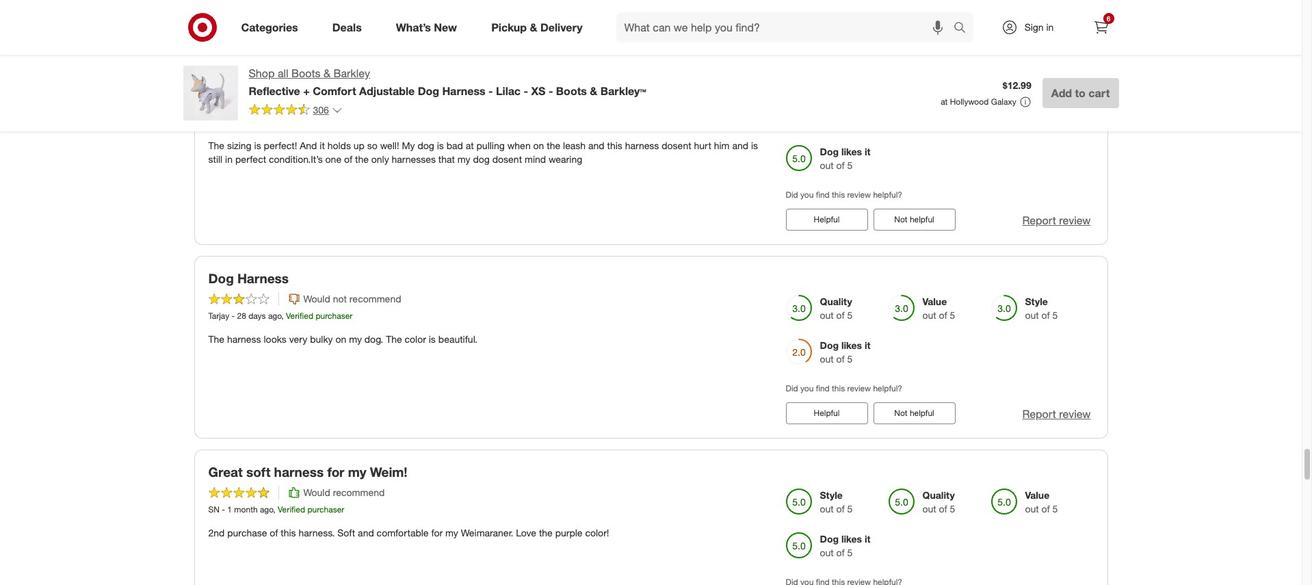 Task type: describe. For each thing, give the bounding box(es) containing it.
0 vertical spatial quality
[[923, 102, 955, 114]]

did for great harness
[[786, 190, 798, 200]]

1 vertical spatial style out of 5
[[820, 489, 853, 514]]

1 report review from the top
[[1023, 20, 1091, 34]]

harnesses
[[392, 153, 436, 165]]

shop
[[249, 66, 275, 80]]

report review button for dog harness
[[1023, 406, 1091, 422]]

tarjay - 28 days ago , verified purchaser
[[208, 311, 353, 321]]

so
[[367, 140, 378, 151]]

did you find this review helpful? for great harness
[[786, 190, 903, 200]]

is left bad
[[437, 140, 444, 151]]

barkley™
[[601, 84, 647, 98]]

deals link
[[321, 12, 379, 42]]

when
[[508, 140, 531, 151]]

1 vertical spatial value out of 5
[[1025, 489, 1058, 514]]

it inside the sizing is perfect! and it holds up so well! my dog is bad at pulling when on the leash and this harness dosent hurt him and is still in perfect condition.it's one of the only harnesses that my dog dosent mind wearing
[[320, 140, 325, 151]]

helpful button for great harness
[[786, 209, 868, 231]]

What can we help you find? suggestions appear below search field
[[616, 12, 957, 42]]

hollywood
[[950, 96, 989, 107]]

2 vertical spatial value
[[1025, 489, 1050, 501]]

0 vertical spatial style out of 5
[[1025, 296, 1058, 321]]

hurt
[[694, 140, 712, 151]]

would for great soft harness for my weim!
[[304, 486, 330, 498]]

report review button for great harness
[[1023, 213, 1091, 229]]

bulky
[[310, 333, 333, 345]]

still
[[208, 153, 223, 165]]

lilac
[[496, 84, 521, 98]]

harness for dog harness
[[238, 270, 289, 286]]

great harness
[[208, 77, 298, 93]]

the for dog harness
[[208, 333, 224, 345]]

1 vertical spatial style
[[820, 489, 843, 501]]

1 horizontal spatial harness
[[274, 464, 324, 480]]

- left 16
[[234, 117, 237, 127]]

bad
[[447, 140, 463, 151]]

would recommend for great soft harness for my weim!
[[304, 486, 385, 498]]

not helpful for great harness
[[895, 214, 935, 225]]

pickup
[[491, 20, 527, 34]]

1 dog likes it out of 5 from the top
[[820, 146, 871, 171]]

paiton
[[208, 117, 232, 127]]

the sizing is perfect! and it holds up so well! my dog is bad at pulling when on the leash and this harness dosent hurt him and is still in perfect condition.it's one of the only harnesses that my dog dosent mind wearing
[[208, 140, 758, 165]]

306 link
[[249, 103, 343, 119]]

0 horizontal spatial dosent
[[493, 153, 522, 165]]

1 vertical spatial dog
[[208, 270, 234, 286]]

0 vertical spatial for
[[327, 464, 345, 480]]

that
[[439, 153, 455, 165]]

0 vertical spatial boots
[[292, 66, 321, 80]]

1 helpful from the top
[[910, 21, 935, 31]]

love
[[516, 527, 537, 538]]

purchase
[[227, 527, 267, 538]]

up
[[354, 140, 365, 151]]

2 vertical spatial quality
[[923, 489, 955, 501]]

and
[[300, 140, 317, 151]]

verified for great harness
[[288, 117, 316, 127]]

& inside pickup & delivery link
[[530, 20, 538, 34]]

add to cart
[[1052, 86, 1110, 100]]

color!
[[585, 527, 609, 538]]

xs
[[531, 84, 546, 98]]

at inside the sizing is perfect! and it holds up so well! my dog is bad at pulling when on the leash and this harness dosent hurt him and is still in perfect condition.it's one of the only harnesses that my dog dosent mind wearing
[[466, 140, 474, 151]]

the for great harness
[[208, 140, 224, 151]]

perfect
[[235, 153, 266, 165]]

search button
[[947, 12, 980, 45]]

galaxy
[[991, 96, 1017, 107]]

is right color
[[429, 333, 436, 345]]

weim!
[[370, 464, 408, 480]]

not helpful button for dog harness
[[874, 402, 956, 424]]

likes for dog harness
[[842, 339, 862, 351]]

the harness looks very bulky on my dog. the color is beautiful.
[[208, 333, 478, 345]]

helpful? for great harness
[[874, 190, 903, 200]]

, for great soft harness for my weim!
[[273, 504, 276, 514]]

sizing
[[227, 140, 252, 151]]

what's new link
[[384, 12, 474, 42]]

1 vertical spatial recommend
[[350, 293, 401, 304]]

not
[[333, 293, 347, 304]]

sn - 1 month ago , verified purchaser
[[208, 504, 344, 514]]

categories
[[241, 20, 298, 34]]

the right dog.
[[386, 333, 402, 345]]

holds
[[328, 140, 351, 151]]

categories link
[[230, 12, 315, 42]]

verified for dog harness
[[286, 311, 313, 321]]

of inside the sizing is perfect! and it holds up so well! my dog is bad at pulling when on the leash and this harness dosent hurt him and is still in perfect condition.it's one of the only harnesses that my dog dosent mind wearing
[[344, 153, 353, 165]]

sn
[[208, 504, 220, 514]]

ago for great harness
[[270, 117, 284, 127]]

0 vertical spatial the
[[547, 140, 561, 151]]

my
[[402, 140, 415, 151]]

28
[[237, 311, 246, 321]]

what's
[[396, 20, 431, 34]]

my left dog.
[[349, 333, 362, 345]]

1 vertical spatial boots
[[556, 84, 587, 98]]

recommend for great soft harness for my weim!
[[333, 486, 385, 498]]

- left lilac
[[489, 84, 493, 98]]

new
[[434, 20, 457, 34]]

month
[[234, 504, 258, 514]]

ago for dog harness
[[268, 311, 281, 321]]

barkley
[[334, 66, 370, 80]]

pickup & delivery link
[[480, 12, 600, 42]]

1 horizontal spatial in
[[1047, 21, 1054, 33]]

would not recommend
[[304, 293, 401, 304]]

6 link
[[1086, 12, 1117, 42]]

purple
[[555, 527, 583, 538]]

mind
[[525, 153, 546, 165]]

not helpful for dog harness
[[895, 408, 935, 418]]

harness.
[[299, 527, 335, 538]]

very
[[289, 333, 307, 345]]

likes for great soft harness for my weim!
[[842, 533, 862, 545]]

only
[[371, 153, 389, 165]]

helpful for great harness
[[910, 214, 935, 225]]

harness for great harness
[[246, 77, 298, 93]]

to
[[1075, 86, 1086, 100]]

weimaraner.
[[461, 527, 514, 538]]

purchaser for great soft harness for my weim!
[[308, 504, 344, 514]]

$12.99
[[1003, 79, 1032, 91]]

report for dog harness
[[1023, 407, 1057, 421]]

helpful for dog harness
[[910, 408, 935, 418]]

deals
[[332, 20, 362, 34]]

2 horizontal spatial and
[[733, 140, 749, 151]]

2nd
[[208, 527, 225, 538]]

0 vertical spatial quality out of 5
[[820, 296, 853, 321]]

soft
[[338, 527, 355, 538]]

days for great
[[251, 117, 268, 127]]

16
[[239, 117, 248, 127]]

dog.
[[365, 333, 383, 345]]

paiton - 16 days ago , verified purchaser
[[208, 117, 355, 127]]

helpful? for dog harness
[[874, 383, 903, 393]]

sign in link
[[990, 12, 1075, 42]]

add
[[1052, 86, 1072, 100]]

1 vertical spatial value
[[923, 296, 947, 307]]

adjustable
[[359, 84, 415, 98]]

0 vertical spatial at
[[941, 96, 948, 107]]

pulling
[[477, 140, 505, 151]]

purchaser for great harness
[[318, 117, 355, 127]]

helpful for great harness
[[814, 214, 840, 225]]



Task type: locate. For each thing, give the bounding box(es) containing it.
& up 'comfort'
[[324, 66, 331, 80]]

1 horizontal spatial style
[[1025, 296, 1048, 307]]

1 vertical spatial you
[[801, 383, 814, 393]]

comfort
[[313, 84, 356, 98]]

would recommend for great harness
[[304, 99, 385, 111]]

0 horizontal spatial dog
[[208, 270, 234, 286]]

helpful button
[[786, 209, 868, 231], [786, 402, 868, 424]]

2 vertical spatial report review button
[[1023, 406, 1091, 422]]

find for dog harness
[[816, 383, 830, 393]]

did you find this review helpful? for dog harness
[[786, 383, 903, 393]]

2 vertical spatial not
[[895, 408, 908, 418]]

at right bad
[[466, 140, 474, 151]]

sign
[[1025, 21, 1044, 33]]

boots up +
[[292, 66, 321, 80]]

quality
[[923, 102, 955, 114], [820, 296, 853, 307], [923, 489, 955, 501]]

verified up very
[[286, 311, 313, 321]]

1 not helpful button from the top
[[874, 15, 956, 37]]

2 vertical spatial dog likes it out of 5
[[820, 533, 871, 558]]

this inside the sizing is perfect! and it holds up so well! my dog is bad at pulling when on the leash and this harness dosent hurt him and is still in perfect condition.it's one of the only harnesses that my dog dosent mind wearing
[[607, 140, 623, 151]]

on inside the sizing is perfect! and it holds up so well! my dog is bad at pulling when on the leash and this harness dosent hurt him and is still in perfect condition.it's one of the only harnesses that my dog dosent mind wearing
[[533, 140, 544, 151]]

2 would recommend from the top
[[304, 486, 385, 498]]

- left 28 at the bottom left of the page
[[232, 311, 235, 321]]

would down great soft harness for my weim!
[[304, 486, 330, 498]]

in inside the sizing is perfect! and it holds up so well! my dog is bad at pulling when on the leash and this harness dosent hurt him and is still in perfect condition.it's one of the only harnesses that my dog dosent mind wearing
[[225, 153, 233, 165]]

ago
[[270, 117, 284, 127], [268, 311, 281, 321], [260, 504, 273, 514]]

would left the not
[[304, 293, 330, 304]]

0 horizontal spatial for
[[327, 464, 345, 480]]

0 vertical spatial recommend
[[333, 99, 385, 111]]

1 vertical spatial did
[[786, 383, 798, 393]]

-
[[489, 84, 493, 98], [524, 84, 528, 98], [549, 84, 553, 98], [234, 117, 237, 127], [232, 311, 235, 321], [222, 504, 225, 514]]

would recommend up soft
[[304, 486, 385, 498]]

6
[[1107, 14, 1111, 23]]

helpful
[[814, 214, 840, 225], [814, 408, 840, 418]]

you for great harness
[[801, 190, 814, 200]]

what's new
[[396, 20, 457, 34]]

ago up "looks"
[[268, 311, 281, 321]]

purchaser down 306
[[318, 117, 355, 127]]

0 vertical spatial ,
[[284, 117, 286, 127]]

2 vertical spatial report review
[[1023, 407, 1091, 421]]

1 vertical spatial not helpful button
[[874, 209, 956, 231]]

2 helpful from the top
[[814, 408, 840, 418]]

2 helpful button from the top
[[786, 402, 868, 424]]

1 vertical spatial days
[[249, 311, 266, 321]]

is right him
[[751, 140, 758, 151]]

2 not helpful button from the top
[[874, 209, 956, 231]]

1 vertical spatial helpful button
[[786, 402, 868, 424]]

for right comfortable
[[431, 527, 443, 538]]

this
[[607, 140, 623, 151], [832, 190, 845, 200], [832, 383, 845, 393], [281, 527, 296, 538]]

dog harness
[[208, 270, 289, 286]]

tarjay
[[208, 311, 229, 321]]

recommend down 'comfort'
[[333, 99, 385, 111]]

you for dog harness
[[801, 383, 814, 393]]

& right pickup
[[530, 20, 538, 34]]

3 would from the top
[[304, 486, 330, 498]]

0 horizontal spatial at
[[466, 140, 474, 151]]

3 not from the top
[[895, 408, 908, 418]]

1 horizontal spatial style out of 5
[[1025, 296, 1058, 321]]

dog up tarjay
[[208, 270, 234, 286]]

wearing
[[549, 153, 583, 165]]

pickup & delivery
[[491, 20, 583, 34]]

review
[[1060, 20, 1091, 34], [848, 190, 871, 200], [1060, 214, 1091, 227], [848, 383, 871, 393], [1060, 407, 1091, 421]]

the down up
[[355, 153, 369, 165]]

1 find from the top
[[816, 190, 830, 200]]

1 horizontal spatial dosent
[[662, 140, 692, 151]]

my left weim!
[[348, 464, 367, 480]]

great up paiton at the left top
[[208, 77, 243, 93]]

not for dog harness
[[895, 408, 908, 418]]

soft
[[246, 464, 271, 480]]

on
[[533, 140, 544, 151], [336, 333, 346, 345]]

him
[[714, 140, 730, 151]]

1 vertical spatial verified
[[286, 311, 313, 321]]

1 vertical spatial report
[[1023, 214, 1057, 227]]

2 likes from the top
[[842, 339, 862, 351]]

2 dog likes it out of 5 from the top
[[820, 339, 871, 365]]

report review
[[1023, 20, 1091, 34], [1023, 214, 1091, 227], [1023, 407, 1091, 421]]

1 vertical spatial for
[[431, 527, 443, 538]]

great soft harness for my weim!
[[208, 464, 408, 480]]

harness
[[625, 140, 659, 151], [227, 333, 261, 345], [274, 464, 324, 480]]

dosent
[[662, 140, 692, 151], [493, 153, 522, 165]]

0 vertical spatial great
[[208, 77, 243, 93]]

report for great harness
[[1023, 214, 1057, 227]]

0 horizontal spatial in
[[225, 153, 233, 165]]

1 helpful button from the top
[[786, 209, 868, 231]]

3 report review from the top
[[1023, 407, 1091, 421]]

great left soft
[[208, 464, 243, 480]]

value
[[1025, 102, 1050, 114], [923, 296, 947, 307], [1025, 489, 1050, 501]]

3 not helpful button from the top
[[874, 402, 956, 424]]

2 report review button from the top
[[1023, 213, 1091, 229]]

report review for dog harness
[[1023, 407, 1091, 421]]

3 likes from the top
[[842, 533, 862, 545]]

did
[[786, 190, 798, 200], [786, 383, 798, 393]]

0 vertical spatial helpful?
[[874, 190, 903, 200]]

shop all boots & barkley reflective + comfort adjustable dog harness - lilac - xs - boots & barkley™
[[249, 66, 647, 98]]

verified up harness. at the left of page
[[278, 504, 305, 514]]

3 report from the top
[[1023, 407, 1057, 421]]

- left 1 at the bottom left of the page
[[222, 504, 225, 514]]

days right 28 at the bottom left of the page
[[249, 311, 266, 321]]

harness right soft
[[274, 464, 324, 480]]

1 vertical spatial report review button
[[1023, 213, 1091, 229]]

0 vertical spatial not
[[895, 21, 908, 31]]

1 you from the top
[[801, 190, 814, 200]]

2 vertical spatial report
[[1023, 407, 1057, 421]]

0 vertical spatial not helpful
[[895, 21, 935, 31]]

0 vertical spatial helpful button
[[786, 209, 868, 231]]

1 vertical spatial purchaser
[[316, 311, 353, 321]]

1 horizontal spatial on
[[533, 140, 544, 151]]

0 vertical spatial value out of 5
[[923, 296, 956, 321]]

2 horizontal spatial &
[[590, 84, 598, 98]]

and right leash
[[589, 140, 605, 151]]

0 horizontal spatial style out of 5
[[820, 489, 853, 514]]

2 you from the top
[[801, 383, 814, 393]]

+
[[303, 84, 310, 98]]

recommend down weim!
[[333, 486, 385, 498]]

0 horizontal spatial on
[[336, 333, 346, 345]]

0 vertical spatial report
[[1023, 20, 1057, 34]]

harness left +
[[246, 77, 298, 93]]

0 horizontal spatial &
[[324, 66, 331, 80]]

1 report review button from the top
[[1023, 19, 1091, 35]]

1 horizontal spatial and
[[589, 140, 605, 151]]

1 vertical spatial harness
[[227, 333, 261, 345]]

1 vertical spatial on
[[336, 333, 346, 345]]

0 vertical spatial value
[[1025, 102, 1050, 114]]

2 vertical spatial the
[[539, 527, 553, 538]]

at hollywood galaxy
[[941, 96, 1017, 107]]

image of reflective + comfort adjustable dog harness - lilac - xs - boots & barkley™ image
[[183, 66, 238, 120]]

harness
[[246, 77, 298, 93], [442, 84, 486, 98], [238, 270, 289, 286]]

2 great from the top
[[208, 464, 243, 480]]

the
[[208, 140, 224, 151], [208, 333, 224, 345], [386, 333, 402, 345]]

out
[[820, 159, 834, 171], [820, 309, 834, 321], [923, 309, 937, 321], [1025, 309, 1039, 321], [820, 353, 834, 365], [820, 503, 834, 514], [923, 503, 937, 514], [1025, 503, 1039, 514], [820, 547, 834, 558]]

1 vertical spatial the
[[355, 153, 369, 165]]

2 vertical spatial purchaser
[[308, 504, 344, 514]]

1 horizontal spatial value out of 5
[[1025, 489, 1058, 514]]

2 horizontal spatial harness
[[625, 140, 659, 151]]

1 helpful from the top
[[814, 214, 840, 225]]

recommend for great harness
[[333, 99, 385, 111]]

0 horizontal spatial value out of 5
[[923, 296, 956, 321]]

1 would from the top
[[304, 99, 330, 111]]

search
[[947, 22, 980, 35]]

2 vertical spatial would
[[304, 486, 330, 498]]

0 vertical spatial likes
[[842, 146, 862, 157]]

2 vertical spatial not helpful button
[[874, 402, 956, 424]]

the up wearing
[[547, 140, 561, 151]]

0 vertical spatial you
[[801, 190, 814, 200]]

2 not helpful from the top
[[895, 214, 935, 225]]

in right "still"
[[225, 153, 233, 165]]

, up "looks"
[[281, 311, 284, 321]]

purchaser for dog harness
[[316, 311, 353, 321]]

1 not helpful from the top
[[895, 21, 935, 31]]

1 horizontal spatial dog
[[418, 84, 439, 98]]

1 vertical spatial great
[[208, 464, 243, 480]]

cart
[[1089, 86, 1110, 100]]

boots right xs
[[556, 84, 587, 98]]

dog likes it out of 5 for great soft harness for my weim!
[[820, 533, 871, 558]]

helpful
[[910, 21, 935, 31], [910, 214, 935, 225], [910, 408, 935, 418]]

great
[[208, 77, 243, 93], [208, 464, 243, 480]]

for left weim!
[[327, 464, 345, 480]]

0 horizontal spatial style
[[820, 489, 843, 501]]

3 report review button from the top
[[1023, 406, 1091, 422]]

harness inside shop all boots & barkley reflective + comfort adjustable dog harness - lilac - xs - boots & barkley™
[[442, 84, 486, 98]]

0 vertical spatial purchaser
[[318, 117, 355, 127]]

for
[[327, 464, 345, 480], [431, 527, 443, 538]]

purchaser down the not
[[316, 311, 353, 321]]

report review button
[[1023, 19, 1091, 35], [1023, 213, 1091, 229], [1023, 406, 1091, 422]]

leash
[[563, 140, 586, 151]]

well!
[[380, 140, 399, 151]]

would recommend down 'comfort'
[[304, 99, 385, 111]]

1 vertical spatial helpful
[[910, 214, 935, 225]]

0 horizontal spatial quality out of 5
[[820, 296, 853, 321]]

1 vertical spatial helpful?
[[874, 383, 903, 393]]

1 vertical spatial in
[[225, 153, 233, 165]]

my left weimaraner.
[[446, 527, 458, 538]]

all
[[278, 66, 288, 80]]

1 likes from the top
[[842, 146, 862, 157]]

0 vertical spatial report review
[[1023, 20, 1091, 34]]

is
[[254, 140, 261, 151], [437, 140, 444, 151], [751, 140, 758, 151], [429, 333, 436, 345]]

1 would recommend from the top
[[304, 99, 385, 111]]

- right xs
[[549, 84, 553, 98]]

5
[[848, 159, 853, 171], [848, 309, 853, 321], [950, 309, 956, 321], [1053, 309, 1058, 321], [848, 353, 853, 365], [848, 503, 853, 514], [950, 503, 956, 514], [1053, 503, 1058, 514], [848, 547, 853, 558]]

- left xs
[[524, 84, 528, 98]]

harness inside the sizing is perfect! and it holds up so well! my dog is bad at pulling when on the leash and this harness dosent hurt him and is still in perfect condition.it's one of the only harnesses that my dog dosent mind wearing
[[625, 140, 659, 151]]

2 vertical spatial helpful
[[910, 408, 935, 418]]

2 report review from the top
[[1023, 214, 1091, 227]]

2 would from the top
[[304, 293, 330, 304]]

one
[[325, 153, 342, 165]]

did for dog harness
[[786, 383, 798, 393]]

of
[[344, 153, 353, 165], [837, 159, 845, 171], [837, 309, 845, 321], [939, 309, 948, 321], [1042, 309, 1050, 321], [837, 353, 845, 365], [837, 503, 845, 514], [939, 503, 948, 514], [1042, 503, 1050, 514], [270, 527, 278, 538], [837, 547, 845, 558]]

harness up tarjay - 28 days ago , verified purchaser
[[238, 270, 289, 286]]

the down tarjay
[[208, 333, 224, 345]]

in right sign
[[1047, 21, 1054, 33]]

days right 16
[[251, 117, 268, 127]]

find for great harness
[[816, 190, 830, 200]]

, up the perfect!
[[284, 117, 286, 127]]

1 vertical spatial ago
[[268, 311, 281, 321]]

1 vertical spatial find
[[816, 383, 830, 393]]

2 helpful from the top
[[910, 214, 935, 225]]

and
[[589, 140, 605, 151], [733, 140, 749, 151], [358, 527, 374, 538]]

0 horizontal spatial and
[[358, 527, 374, 538]]

my inside the sizing is perfect! and it holds up so well! my dog is bad at pulling when on the leash and this harness dosent hurt him and is still in perfect condition.it's one of the only harnesses that my dog dosent mind wearing
[[458, 153, 471, 165]]

style
[[1025, 296, 1048, 307], [820, 489, 843, 501]]

3 dog likes it out of 5 from the top
[[820, 533, 871, 558]]

verified down 306
[[288, 117, 316, 127]]

dog likes it out of 5 for dog harness
[[820, 339, 871, 365]]

2 vertical spatial ago
[[260, 504, 273, 514]]

1 horizontal spatial quality out of 5
[[923, 489, 956, 514]]

not helpful button
[[874, 15, 956, 37], [874, 209, 956, 231], [874, 402, 956, 424]]

the right love
[[539, 527, 553, 538]]

on up mind
[[533, 140, 544, 151]]

dog inside shop all boots & barkley reflective + comfort adjustable dog harness - lilac - xs - boots & barkley™
[[418, 84, 439, 98]]

2 vertical spatial not helpful
[[895, 408, 935, 418]]

dosent down when
[[493, 153, 522, 165]]

helpful?
[[874, 190, 903, 200], [874, 383, 903, 393]]

verified for great soft harness for my weim!
[[278, 504, 305, 514]]

1 vertical spatial report review
[[1023, 214, 1091, 227]]

would down +
[[304, 99, 330, 111]]

1 vertical spatial not helpful
[[895, 214, 935, 225]]

helpful for dog harness
[[814, 408, 840, 418]]

recommend
[[333, 99, 385, 111], [350, 293, 401, 304], [333, 486, 385, 498]]

days
[[251, 117, 268, 127], [249, 311, 266, 321]]

is up perfect
[[254, 140, 261, 151]]

reflective
[[249, 84, 300, 98]]

, right month
[[273, 504, 276, 514]]

harness down barkley™ at the top of page
[[625, 140, 659, 151]]

3 helpful from the top
[[910, 408, 935, 418]]

2 report from the top
[[1023, 214, 1057, 227]]

1 vertical spatial not
[[895, 214, 908, 225]]

1 report from the top
[[1023, 20, 1057, 34]]

& left barkley™ at the top of page
[[590, 84, 598, 98]]

would recommend
[[304, 99, 385, 111], [304, 486, 385, 498]]

helpful button for dog harness
[[786, 402, 868, 424]]

, for great harness
[[284, 117, 286, 127]]

ago right month
[[260, 504, 273, 514]]

days for dog
[[249, 311, 266, 321]]

ago for great soft harness for my weim!
[[260, 504, 273, 514]]

condition.it's
[[269, 153, 323, 165]]

2 did from the top
[[786, 383, 798, 393]]

1 vertical spatial ,
[[281, 311, 284, 321]]

great for great harness
[[208, 77, 243, 93]]

the up "still"
[[208, 140, 224, 151]]

comfortable
[[377, 527, 429, 538]]

would for great harness
[[304, 99, 330, 111]]

1 great from the top
[[208, 77, 243, 93]]

harness left lilac
[[442, 84, 486, 98]]

not helpful
[[895, 21, 935, 31], [895, 214, 935, 225], [895, 408, 935, 418]]

would
[[304, 99, 330, 111], [304, 293, 330, 304], [304, 486, 330, 498]]

dosent left the hurt
[[662, 140, 692, 151]]

0 vertical spatial not helpful button
[[874, 15, 956, 37]]

on right bulky
[[336, 333, 346, 345]]

color
[[405, 333, 426, 345]]

sign in
[[1025, 21, 1054, 33]]

beautiful.
[[439, 333, 478, 345]]

1 vertical spatial quality
[[820, 296, 853, 307]]

find
[[816, 190, 830, 200], [816, 383, 830, 393]]

recommend right the not
[[350, 293, 401, 304]]

my
[[458, 153, 471, 165], [349, 333, 362, 345], [348, 464, 367, 480], [446, 527, 458, 538]]

306
[[313, 104, 329, 116]]

2 did you find this review helpful? from the top
[[786, 383, 903, 393]]

it
[[320, 140, 325, 151], [865, 146, 871, 157], [865, 339, 871, 351], [865, 533, 871, 545]]

add to cart button
[[1043, 78, 1119, 108]]

0 vertical spatial dog
[[418, 84, 439, 98]]

not for great harness
[[895, 214, 908, 225]]

1 helpful? from the top
[[874, 190, 903, 200]]

0 vertical spatial &
[[530, 20, 538, 34]]

delivery
[[541, 20, 583, 34]]

3 not helpful from the top
[[895, 408, 935, 418]]

1 horizontal spatial for
[[431, 527, 443, 538]]

dog right "adjustable"
[[418, 84, 439, 98]]

1 vertical spatial &
[[324, 66, 331, 80]]

0 horizontal spatial harness
[[227, 333, 261, 345]]

2 vertical spatial harness
[[274, 464, 324, 480]]

style out of 5
[[1025, 296, 1058, 321], [820, 489, 853, 514]]

2 not from the top
[[895, 214, 908, 225]]

1 vertical spatial helpful
[[814, 408, 840, 418]]

0 vertical spatial report review button
[[1023, 19, 1091, 35]]

1
[[227, 504, 232, 514]]

great for great soft harness for my weim!
[[208, 464, 243, 480]]

looks
[[264, 333, 287, 345]]

and right him
[[733, 140, 749, 151]]

0 vertical spatial did you find this review helpful?
[[786, 190, 903, 200]]

0 vertical spatial dog likes it out of 5
[[820, 146, 871, 171]]

2 vertical spatial likes
[[842, 533, 862, 545]]

report review for great harness
[[1023, 214, 1091, 227]]

1 not from the top
[[895, 21, 908, 31]]

the inside the sizing is perfect! and it holds up so well! my dog is bad at pulling when on the leash and this harness dosent hurt him and is still in perfect condition.it's one of the only harnesses that my dog dosent mind wearing
[[208, 140, 224, 151]]

would for dog harness
[[304, 293, 330, 304]]

2 find from the top
[[816, 383, 830, 393]]

1 did from the top
[[786, 190, 798, 200]]

at left hollywood
[[941, 96, 948, 107]]

1 vertical spatial would
[[304, 293, 330, 304]]

1 did you find this review helpful? from the top
[[786, 190, 903, 200]]

ago up the perfect!
[[270, 117, 284, 127]]

purchaser up harness. at the left of page
[[308, 504, 344, 514]]

1 vertical spatial likes
[[842, 339, 862, 351]]

my down bad
[[458, 153, 471, 165]]

you
[[801, 190, 814, 200], [801, 383, 814, 393]]

, for dog harness
[[281, 311, 284, 321]]

and right soft
[[358, 527, 374, 538]]

perfect!
[[264, 140, 297, 151]]

the
[[547, 140, 561, 151], [355, 153, 369, 165], [539, 527, 553, 538]]

1 horizontal spatial at
[[941, 96, 948, 107]]

0 vertical spatial find
[[816, 190, 830, 200]]

not helpful button for great harness
[[874, 209, 956, 231]]

2nd purchase of this harness. soft and comfortable for my weimaraner. love the purple color!
[[208, 527, 609, 538]]

harness down 28 at the bottom left of the page
[[227, 333, 261, 345]]

2 helpful? from the top
[[874, 383, 903, 393]]

1 vertical spatial would recommend
[[304, 486, 385, 498]]



Task type: vqa. For each thing, say whether or not it's contained in the screenshot.
the middle recommend
yes



